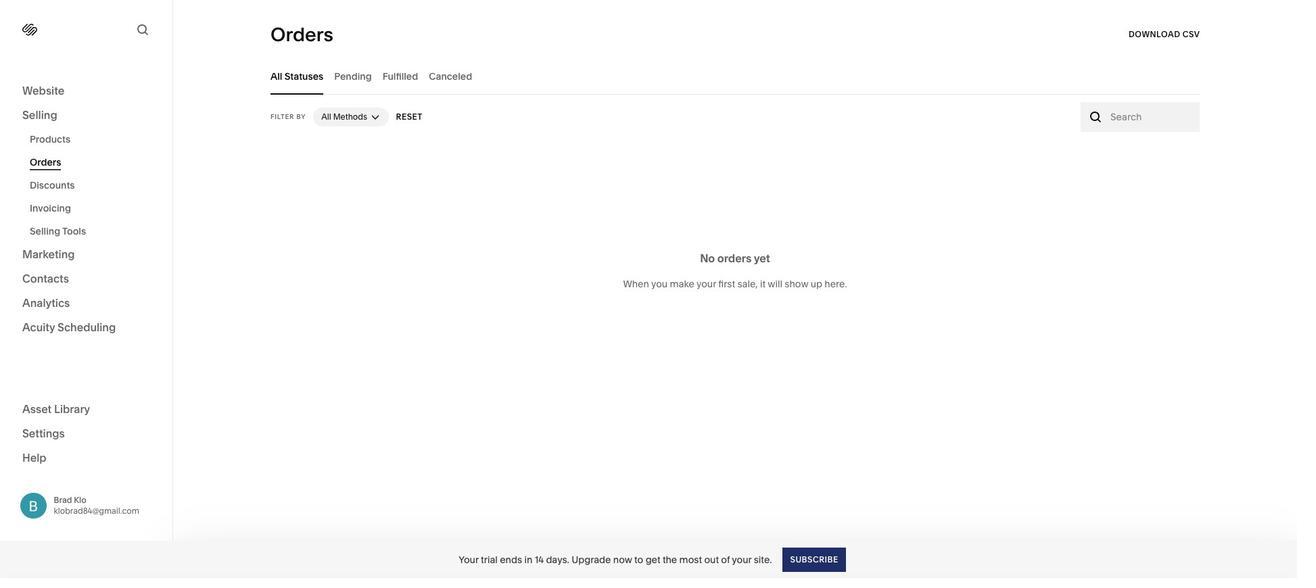 Task type: locate. For each thing, give the bounding box(es) containing it.
it
[[761, 278, 766, 290]]

all left methods on the left top
[[322, 112, 331, 122]]

orders up the statuses
[[271, 23, 333, 46]]

klobrad84@gmail.com
[[54, 506, 139, 516]]

contacts link
[[22, 271, 150, 288]]

selling
[[22, 108, 57, 122], [30, 225, 60, 238]]

products link
[[30, 128, 158, 151]]

your
[[459, 554, 479, 566]]

all inside button
[[322, 112, 331, 122]]

tab list
[[271, 58, 1200, 95]]

website
[[22, 84, 65, 97]]

1 vertical spatial all
[[322, 112, 331, 122]]

scheduling
[[58, 321, 116, 334]]

your trial ends in 14 days. upgrade now to get the most out of your site.
[[459, 554, 772, 566]]

help
[[22, 451, 46, 465]]

out
[[705, 554, 719, 566]]

all for all methods
[[322, 112, 331, 122]]

no orders yet
[[700, 252, 771, 265]]

when you make your first sale, it will show up here.
[[623, 278, 848, 290]]

all inside "button"
[[271, 70, 282, 82]]

1 horizontal spatial your
[[732, 554, 752, 566]]

asset library link
[[22, 402, 150, 418]]

library
[[54, 402, 90, 416]]

website link
[[22, 83, 150, 99]]

brad klo klobrad84@gmail.com
[[54, 495, 139, 516]]

1 vertical spatial orders
[[30, 156, 61, 168]]

selling for selling tools
[[30, 225, 60, 238]]

filter by
[[271, 113, 306, 120]]

get
[[646, 554, 661, 566]]

orders
[[271, 23, 333, 46], [30, 156, 61, 168]]

canceled
[[429, 70, 472, 82]]

your right of
[[732, 554, 752, 566]]

1 vertical spatial your
[[732, 554, 752, 566]]

analytics link
[[22, 296, 150, 312]]

1 vertical spatial selling
[[30, 225, 60, 238]]

acuity
[[22, 321, 55, 334]]

0 horizontal spatial orders
[[30, 156, 61, 168]]

selling link
[[22, 108, 150, 124]]

you
[[652, 278, 668, 290]]

by
[[297, 113, 306, 120]]

most
[[680, 554, 702, 566]]

all methods button
[[313, 108, 389, 127]]

0 vertical spatial your
[[697, 278, 717, 290]]

your
[[697, 278, 717, 290], [732, 554, 752, 566]]

selling tools link
[[30, 220, 158, 243]]

days.
[[546, 554, 570, 566]]

selling up marketing
[[30, 225, 60, 238]]

first
[[719, 278, 736, 290]]

download
[[1129, 29, 1181, 39]]

site.
[[754, 554, 772, 566]]

download csv
[[1129, 29, 1200, 39]]

selling down website
[[22, 108, 57, 122]]

marketing
[[22, 248, 75, 261]]

discounts link
[[30, 174, 158, 197]]

all
[[271, 70, 282, 82], [322, 112, 331, 122]]

14
[[535, 554, 544, 566]]

orders down "products"
[[30, 156, 61, 168]]

brad
[[54, 495, 72, 505]]

orders link
[[30, 151, 158, 174]]

the
[[663, 554, 678, 566]]

your left first
[[697, 278, 717, 290]]

0 vertical spatial orders
[[271, 23, 333, 46]]

settings
[[22, 427, 65, 440]]

all left the statuses
[[271, 70, 282, 82]]

0 vertical spatial selling
[[22, 108, 57, 122]]

filter
[[271, 113, 295, 120]]

orders
[[718, 252, 752, 265]]

will
[[768, 278, 783, 290]]

when
[[623, 278, 649, 290]]

0 horizontal spatial all
[[271, 70, 282, 82]]

reset button
[[397, 105, 423, 129]]

all statuses
[[271, 70, 324, 82]]

products
[[30, 133, 70, 145]]

0 vertical spatial all
[[271, 70, 282, 82]]

1 horizontal spatial all
[[322, 112, 331, 122]]

methods
[[333, 112, 367, 122]]

acuity scheduling link
[[22, 320, 150, 336]]

selling for selling
[[22, 108, 57, 122]]



Task type: vqa. For each thing, say whether or not it's contained in the screenshot.
now
yes



Task type: describe. For each thing, give the bounding box(es) containing it.
in
[[525, 554, 533, 566]]

up
[[811, 278, 823, 290]]

reset
[[397, 112, 423, 122]]

fulfilled
[[383, 70, 418, 82]]

canceled button
[[429, 58, 472, 95]]

discounts
[[30, 179, 75, 191]]

fulfilled button
[[383, 58, 418, 95]]

ends
[[500, 554, 522, 566]]

make
[[670, 278, 695, 290]]

contacts
[[22, 272, 69, 286]]

invoicing link
[[30, 197, 158, 220]]

yet
[[754, 252, 771, 265]]

upgrade
[[572, 554, 611, 566]]

show
[[785, 278, 809, 290]]

selling tools
[[30, 225, 86, 238]]

statuses
[[285, 70, 324, 82]]

tools
[[62, 225, 86, 238]]

trial
[[481, 554, 498, 566]]

asset
[[22, 402, 52, 416]]

tab list containing all statuses
[[271, 58, 1200, 95]]

pending
[[334, 70, 372, 82]]

download csv button
[[1129, 22, 1200, 47]]

csv
[[1183, 29, 1200, 39]]

of
[[722, 554, 730, 566]]

invoicing
[[30, 202, 71, 214]]

sale,
[[738, 278, 758, 290]]

help link
[[22, 450, 46, 465]]

0 horizontal spatial your
[[697, 278, 717, 290]]

analytics
[[22, 296, 70, 310]]

all methods
[[322, 112, 367, 122]]

pending button
[[334, 58, 372, 95]]

marketing link
[[22, 247, 150, 263]]

all statuses button
[[271, 58, 324, 95]]

here.
[[825, 278, 848, 290]]

subscribe
[[791, 555, 839, 565]]

Search field
[[1111, 110, 1193, 125]]

asset library
[[22, 402, 90, 416]]

to
[[635, 554, 644, 566]]

all for all statuses
[[271, 70, 282, 82]]

acuity scheduling
[[22, 321, 116, 334]]

no
[[700, 252, 715, 265]]

1 horizontal spatial orders
[[271, 23, 333, 46]]

settings link
[[22, 426, 150, 442]]

subscribe button
[[783, 548, 846, 572]]

now
[[614, 554, 632, 566]]

klo
[[74, 495, 86, 505]]



